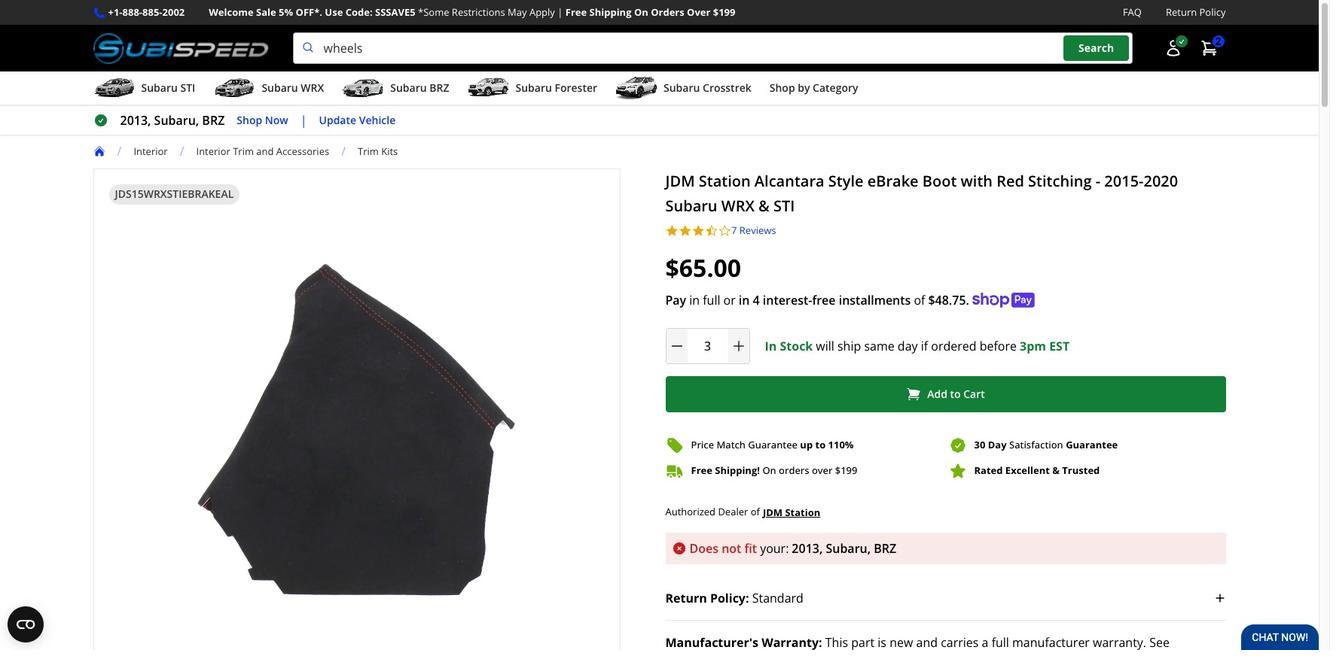Task type: vqa. For each thing, say whether or not it's contained in the screenshot.
&
yes



Task type: describe. For each thing, give the bounding box(es) containing it.
2002
[[162, 5, 185, 19]]

search
[[1079, 41, 1114, 55]]

sti inside dropdown button
[[180, 81, 195, 95]]

interior for interior
[[134, 144, 168, 158]]

a subaru forester thumbnail image image
[[467, 77, 510, 100]]

dealer
[[718, 506, 748, 519]]

subaru for subaru sti
[[141, 81, 178, 95]]

empty star image
[[718, 225, 732, 238]]

shop by category
[[770, 81, 859, 95]]

2013, subaru, brz
[[120, 112, 225, 129]]

now
[[265, 113, 288, 127]]

0 vertical spatial subaru,
[[154, 112, 199, 129]]

satisfaction
[[1010, 439, 1064, 452]]

1 horizontal spatial of
[[914, 292, 925, 309]]

3pm
[[1020, 338, 1046, 355]]

free
[[812, 292, 836, 309]]

& inside the jdm station alcantara style ebrake boot with red stitching - 2015-2020 subaru wrx & sti
[[759, 196, 770, 216]]

est
[[1050, 338, 1070, 355]]

brz inside 'dropdown button'
[[430, 81, 449, 95]]

faq
[[1123, 5, 1142, 19]]

1 vertical spatial subaru,
[[826, 541, 871, 557]]

station inside authorized dealer of jdm station
[[785, 506, 821, 520]]

0 vertical spatial 2013,
[[120, 112, 151, 129]]

shop by category button
[[770, 75, 859, 105]]

off*.
[[296, 5, 322, 19]]

over
[[812, 464, 833, 478]]

subaru for subaru crosstrek
[[664, 81, 700, 95]]

a subaru crosstrek thumbnail image image
[[616, 77, 658, 100]]

day
[[898, 338, 918, 355]]

shop now link
[[237, 112, 288, 129]]

by
[[798, 81, 810, 95]]

ebrake
[[868, 171, 919, 191]]

/ for interior trim and accessories
[[180, 143, 184, 160]]

before
[[980, 338, 1017, 355]]

1 vertical spatial $199
[[835, 464, 858, 478]]

0 vertical spatial free
[[566, 5, 587, 19]]

price
[[691, 439, 714, 452]]

7
[[732, 224, 737, 237]]

code:
[[346, 5, 373, 19]]

jdm station link
[[763, 504, 821, 521]]

or
[[724, 292, 736, 309]]

of inside authorized dealer of jdm station
[[751, 506, 760, 519]]

5%
[[279, 5, 293, 19]]

885-
[[142, 5, 162, 19]]

update
[[319, 113, 356, 127]]

add
[[928, 387, 948, 401]]

standard
[[752, 590, 804, 607]]

2 guarantee from the left
[[1066, 439, 1118, 452]]

a subaru sti thumbnail image image
[[93, 77, 135, 100]]

1 vertical spatial on
[[763, 464, 777, 478]]

-
[[1096, 171, 1101, 191]]

day
[[988, 439, 1007, 452]]

return for return policy
[[1166, 5, 1197, 19]]

1 guarantee from the left
[[748, 439, 798, 452]]

sale
[[256, 5, 276, 19]]

subaru brz button
[[342, 75, 449, 105]]

not
[[722, 541, 742, 557]]

subaru wrx
[[262, 81, 324, 95]]

button image
[[1164, 39, 1182, 57]]

station inside the jdm station alcantara style ebrake boot with red stitching - 2015-2020 subaru wrx & sti
[[699, 171, 751, 191]]

orders
[[651, 5, 685, 19]]

wrx inside the jdm station alcantara style ebrake boot with red stitching - 2015-2020 subaru wrx & sti
[[722, 196, 755, 216]]

may
[[508, 5, 527, 19]]

30 day satisfaction guarantee
[[975, 439, 1118, 452]]

2 star image from the left
[[679, 225, 692, 238]]

shop now
[[237, 113, 288, 127]]

reviews
[[740, 224, 776, 237]]

1 trim from the left
[[233, 144, 254, 158]]

ship
[[838, 338, 861, 355]]

sssave5
[[375, 5, 416, 19]]

1 vertical spatial to
[[816, 439, 826, 452]]

1 star image from the left
[[666, 225, 679, 238]]

1 horizontal spatial &
[[1053, 464, 1060, 478]]

subaru for subaru wrx
[[262, 81, 298, 95]]

110%
[[828, 439, 854, 452]]

match
[[717, 439, 746, 452]]

a subaru brz thumbnail image image
[[342, 77, 384, 100]]

full
[[703, 292, 721, 309]]

2015-
[[1105, 171, 1144, 191]]

shop pay image
[[973, 293, 1035, 308]]

use
[[325, 5, 343, 19]]

$65.00
[[666, 251, 741, 284]]

policy
[[1200, 5, 1226, 19]]

2 button
[[1193, 33, 1226, 63]]

crosstrek
[[703, 81, 752, 95]]

subaru crosstrek button
[[616, 75, 752, 105]]

does
[[690, 541, 719, 557]]

in stock will ship same day if ordered before 3pm est
[[765, 338, 1070, 355]]

add to cart
[[928, 387, 985, 401]]

rated
[[975, 464, 1003, 478]]

jdm station alcantara style ebrake boot with red stitching - 2015-2020 subaru wrx & sti
[[666, 171, 1178, 216]]

forester
[[555, 81, 597, 95]]

home image
[[93, 145, 105, 158]]

restrictions
[[452, 5, 505, 19]]

4
[[753, 292, 760, 309]]

fit
[[745, 541, 757, 557]]

shipping
[[590, 5, 632, 19]]

alcantara
[[755, 171, 825, 191]]

subaru inside the jdm station alcantara style ebrake boot with red stitching - 2015-2020 subaru wrx & sti
[[666, 196, 718, 216]]

subaru for subaru forester
[[516, 81, 552, 95]]

return policy: standard
[[666, 590, 804, 607]]

return policy
[[1166, 5, 1226, 19]]

your:
[[760, 541, 789, 557]]

a subaru wrx thumbnail image image
[[213, 77, 256, 100]]

1 horizontal spatial |
[[558, 5, 563, 19]]

star image
[[692, 225, 705, 238]]

0 horizontal spatial on
[[634, 5, 649, 19]]

+1-888-885-2002
[[108, 5, 185, 19]]



Task type: locate. For each thing, give the bounding box(es) containing it.
0 horizontal spatial wrx
[[301, 81, 324, 95]]

star image left star icon
[[666, 225, 679, 238]]

| right now at left
[[300, 112, 307, 129]]

faq link
[[1123, 5, 1142, 20]]

0 horizontal spatial jdm
[[666, 171, 695, 191]]

0 horizontal spatial in
[[689, 292, 700, 309]]

jdm
[[666, 171, 695, 191], [763, 506, 783, 520]]

authorized
[[666, 506, 716, 519]]

cart
[[964, 387, 985, 401]]

subaru up "2013, subaru, brz"
[[141, 81, 178, 95]]

0 horizontal spatial 2013,
[[120, 112, 151, 129]]

trim kits link
[[358, 144, 410, 158], [358, 144, 398, 158]]

subaru forester button
[[467, 75, 597, 105]]

| right apply
[[558, 5, 563, 19]]

station
[[699, 171, 751, 191], [785, 506, 821, 520]]

1 horizontal spatial subaru,
[[826, 541, 871, 557]]

subaru up now at left
[[262, 81, 298, 95]]

0 horizontal spatial sti
[[180, 81, 195, 95]]

trim
[[233, 144, 254, 158], [358, 144, 379, 158]]

jdm inside the jdm station alcantara style ebrake boot with red stitching - 2015-2020 subaru wrx & sti
[[666, 171, 695, 191]]

1 horizontal spatial trim
[[358, 144, 379, 158]]

0 vertical spatial brz
[[430, 81, 449, 95]]

$48.75
[[929, 292, 966, 309]]

0 horizontal spatial free
[[566, 5, 587, 19]]

update vehicle
[[319, 113, 396, 127]]

subaru inside 'dropdown button'
[[390, 81, 427, 95]]

up
[[800, 439, 813, 452]]

decrement image
[[669, 339, 684, 354]]

0 horizontal spatial subaru,
[[154, 112, 199, 129]]

/ down "2013, subaru, brz"
[[180, 143, 184, 160]]

shipping!
[[715, 464, 760, 478]]

1 horizontal spatial /
[[180, 143, 184, 160]]

wrx inside dropdown button
[[301, 81, 324, 95]]

/ for trim kits
[[341, 143, 346, 160]]

to
[[950, 387, 961, 401], [816, 439, 826, 452]]

0 vertical spatial $199
[[713, 5, 736, 19]]

& up reviews on the top of the page
[[759, 196, 770, 216]]

1 horizontal spatial guarantee
[[1066, 439, 1118, 452]]

0 horizontal spatial |
[[300, 112, 307, 129]]

station up empty star icon
[[699, 171, 751, 191]]

guarantee
[[748, 439, 798, 452], [1066, 439, 1118, 452]]

subaru up vehicle
[[390, 81, 427, 95]]

shop inside dropdown button
[[770, 81, 795, 95]]

+1-
[[108, 5, 122, 19]]

will
[[816, 338, 835, 355]]

to right 'up'
[[816, 439, 826, 452]]

1 horizontal spatial 2013,
[[792, 541, 823, 557]]

of
[[914, 292, 925, 309], [751, 506, 760, 519]]

0 horizontal spatial $199
[[713, 5, 736, 19]]

star image
[[666, 225, 679, 238], [679, 225, 692, 238]]

2 horizontal spatial brz
[[874, 541, 897, 557]]

0 horizontal spatial return
[[666, 590, 707, 607]]

ordered
[[931, 338, 977, 355]]

2 interior from the left
[[196, 144, 230, 158]]

0 vertical spatial jdm
[[666, 171, 695, 191]]

to right the add
[[950, 387, 961, 401]]

1 vertical spatial shop
[[237, 113, 262, 127]]

in
[[765, 338, 777, 355]]

if
[[921, 338, 928, 355]]

category
[[813, 81, 859, 95]]

2 trim from the left
[[358, 144, 379, 158]]

subaru inside dropdown button
[[664, 81, 700, 95]]

7 reviews link
[[732, 224, 776, 238]]

*some
[[418, 5, 449, 19]]

2013, right your:
[[792, 541, 823, 557]]

.
[[966, 292, 970, 309]]

vehicle
[[359, 113, 396, 127]]

free shipping! on orders over $199
[[691, 464, 858, 478]]

sti down alcantara on the right top of page
[[774, 196, 795, 216]]

0 vertical spatial wrx
[[301, 81, 324, 95]]

0 horizontal spatial station
[[699, 171, 751, 191]]

add to cart button
[[666, 376, 1226, 413]]

0 horizontal spatial shop
[[237, 113, 262, 127]]

0 horizontal spatial &
[[759, 196, 770, 216]]

apply
[[530, 5, 555, 19]]

1 in from the left
[[689, 292, 700, 309]]

1 vertical spatial return
[[666, 590, 707, 607]]

shop for shop by category
[[770, 81, 795, 95]]

*some restrictions may apply | free shipping on orders over $199
[[418, 5, 736, 19]]

0 vertical spatial to
[[950, 387, 961, 401]]

2 vertical spatial brz
[[874, 541, 897, 557]]

subaru wrx button
[[213, 75, 324, 105]]

free down price on the right bottom of page
[[691, 464, 713, 478]]

0 horizontal spatial interior
[[134, 144, 168, 158]]

interior trim and accessories link
[[196, 144, 341, 158], [196, 144, 329, 158]]

2 in from the left
[[739, 292, 750, 309]]

2013, down subaru sti dropdown button
[[120, 112, 151, 129]]

&
[[759, 196, 770, 216], [1053, 464, 1060, 478]]

7 reviews
[[732, 224, 776, 237]]

station up does not fit your: 2013, subaru, brz
[[785, 506, 821, 520]]

wrx up update
[[301, 81, 324, 95]]

sti up "2013, subaru, brz"
[[180, 81, 195, 95]]

subaru left forester
[[516, 81, 552, 95]]

to inside button
[[950, 387, 961, 401]]

half star image
[[705, 225, 718, 238]]

1 horizontal spatial return
[[1166, 5, 1197, 19]]

0 horizontal spatial guarantee
[[748, 439, 798, 452]]

0 vertical spatial &
[[759, 196, 770, 216]]

subaru sti
[[141, 81, 195, 95]]

increment image
[[731, 339, 746, 354]]

1 vertical spatial brz
[[202, 112, 225, 129]]

1 horizontal spatial station
[[785, 506, 821, 520]]

search button
[[1064, 36, 1130, 61]]

0 horizontal spatial to
[[816, 439, 826, 452]]

2 horizontal spatial /
[[341, 143, 346, 160]]

subaru brz
[[390, 81, 449, 95]]

stock
[[780, 338, 813, 355]]

1 horizontal spatial brz
[[430, 81, 449, 95]]

interest-
[[763, 292, 812, 309]]

search input field
[[293, 32, 1133, 64]]

welcome
[[209, 5, 254, 19]]

stitching
[[1028, 171, 1092, 191]]

2 / from the left
[[180, 143, 184, 160]]

1 vertical spatial |
[[300, 112, 307, 129]]

kits
[[381, 144, 398, 158]]

/ down update
[[341, 143, 346, 160]]

1 horizontal spatial $199
[[835, 464, 858, 478]]

wrx up 7
[[722, 196, 755, 216]]

welcome sale 5% off*. use code: sssave5
[[209, 5, 416, 19]]

trim left and
[[233, 144, 254, 158]]

shop left now at left
[[237, 113, 262, 127]]

guarantee up free shipping! on orders over $199
[[748, 439, 798, 452]]

subaru, down subaru sti
[[154, 112, 199, 129]]

30
[[975, 439, 986, 452]]

excellent
[[1006, 464, 1050, 478]]

subispeed logo image
[[93, 32, 269, 64]]

None number field
[[666, 328, 750, 364]]

888-
[[122, 5, 142, 19]]

subaru sti button
[[93, 75, 195, 105]]

open widget image
[[8, 607, 44, 643]]

0 vertical spatial station
[[699, 171, 751, 191]]

1 vertical spatial of
[[751, 506, 760, 519]]

3 / from the left
[[341, 143, 346, 160]]

/ right "home" icon
[[117, 143, 122, 160]]

0 vertical spatial |
[[558, 5, 563, 19]]

in left 4
[[739, 292, 750, 309]]

update vehicle button
[[319, 112, 396, 129]]

1 horizontal spatial sti
[[774, 196, 795, 216]]

shop left by
[[770, 81, 795, 95]]

1 vertical spatial &
[[1053, 464, 1060, 478]]

0 vertical spatial sti
[[180, 81, 195, 95]]

1 horizontal spatial jdm
[[763, 506, 783, 520]]

accessories
[[276, 144, 329, 158]]

subaru for subaru brz
[[390, 81, 427, 95]]

1 vertical spatial jdm
[[763, 506, 783, 520]]

jdm up your:
[[763, 506, 783, 520]]

red
[[997, 171, 1025, 191]]

return for return policy: standard
[[666, 590, 707, 607]]

0 vertical spatial shop
[[770, 81, 795, 95]]

0 horizontal spatial brz
[[202, 112, 225, 129]]

interior link
[[134, 144, 180, 158], [134, 144, 168, 158]]

same
[[864, 338, 895, 355]]

of right dealer
[[751, 506, 760, 519]]

1 interior from the left
[[134, 144, 168, 158]]

subaru
[[141, 81, 178, 95], [262, 81, 298, 95], [390, 81, 427, 95], [516, 81, 552, 95], [664, 81, 700, 95], [666, 196, 718, 216]]

free right apply
[[566, 5, 587, 19]]

return policy link
[[1166, 5, 1226, 20]]

1 horizontal spatial shop
[[770, 81, 795, 95]]

2
[[1216, 34, 1222, 48]]

sti
[[180, 81, 195, 95], [774, 196, 795, 216]]

1 / from the left
[[117, 143, 122, 160]]

return left policy:
[[666, 590, 707, 607]]

+1-888-885-2002 link
[[108, 5, 185, 20]]

jdm inside authorized dealer of jdm station
[[763, 506, 783, 520]]

1 horizontal spatial in
[[739, 292, 750, 309]]

subaru, right your:
[[826, 541, 871, 557]]

1 vertical spatial station
[[785, 506, 821, 520]]

in
[[689, 292, 700, 309], [739, 292, 750, 309]]

over
[[687, 5, 711, 19]]

guarantee up trusted
[[1066, 439, 1118, 452]]

pay
[[666, 292, 686, 309]]

1 horizontal spatial to
[[950, 387, 961, 401]]

1 vertical spatial 2013,
[[792, 541, 823, 557]]

style
[[829, 171, 864, 191]]

subaru forester
[[516, 81, 597, 95]]

in left full
[[689, 292, 700, 309]]

installments
[[839, 292, 911, 309]]

trusted
[[1063, 464, 1100, 478]]

0 vertical spatial on
[[634, 5, 649, 19]]

shop for shop now
[[237, 113, 262, 127]]

1 horizontal spatial on
[[763, 464, 777, 478]]

on
[[634, 5, 649, 19], [763, 464, 777, 478]]

shop
[[770, 81, 795, 95], [237, 113, 262, 127]]

& left trusted
[[1053, 464, 1060, 478]]

/ for interior
[[117, 143, 122, 160]]

0 vertical spatial return
[[1166, 5, 1197, 19]]

interior for interior trim and accessories
[[196, 144, 230, 158]]

1 vertical spatial sti
[[774, 196, 795, 216]]

sti inside the jdm station alcantara style ebrake boot with red stitching - 2015-2020 subaru wrx & sti
[[774, 196, 795, 216]]

0 horizontal spatial of
[[751, 506, 760, 519]]

subaru crosstrek
[[664, 81, 752, 95]]

subaru left crosstrek
[[664, 81, 700, 95]]

pay in full or in 4 interest-free installments of $48.75 .
[[666, 292, 970, 309]]

trim left kits
[[358, 144, 379, 158]]

and
[[256, 144, 274, 158]]

star image left the half star icon at the top right of page
[[679, 225, 692, 238]]

return
[[1166, 5, 1197, 19], [666, 590, 707, 607]]

subaru up star icon
[[666, 196, 718, 216]]

of left $48.75
[[914, 292, 925, 309]]

1 horizontal spatial interior
[[196, 144, 230, 158]]

1 vertical spatial free
[[691, 464, 713, 478]]

jdm up star icon
[[666, 171, 695, 191]]

0 horizontal spatial trim
[[233, 144, 254, 158]]

free
[[566, 5, 587, 19], [691, 464, 713, 478]]

1 horizontal spatial wrx
[[722, 196, 755, 216]]

1 vertical spatial wrx
[[722, 196, 755, 216]]

0 vertical spatial of
[[914, 292, 925, 309]]

rated excellent & trusted
[[975, 464, 1100, 478]]

1 horizontal spatial free
[[691, 464, 713, 478]]

return left policy
[[1166, 5, 1197, 19]]

0 horizontal spatial /
[[117, 143, 122, 160]]



